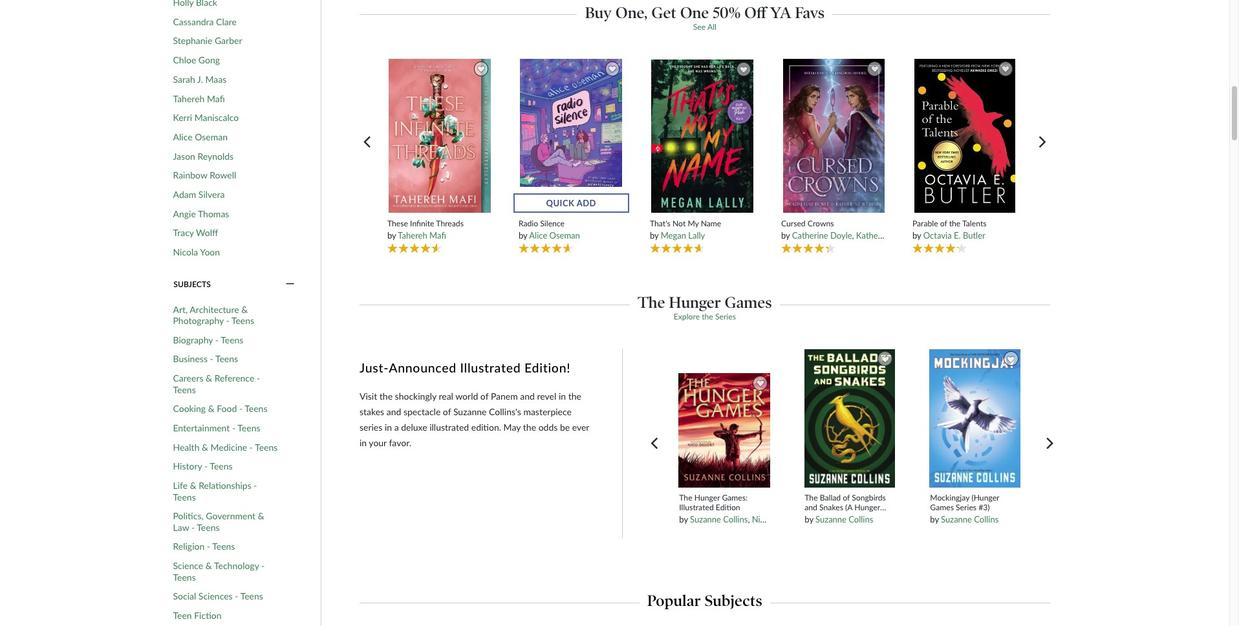 Task type: describe. For each thing, give the bounding box(es) containing it.
nicola
[[173, 246, 198, 257]]

politics,
[[173, 511, 204, 522]]

cursed
[[782, 218, 806, 228]]

crowns
[[808, 218, 835, 228]]

the inside parable of the talents by octavia e. butler
[[950, 218, 961, 228]]

the for of
[[805, 493, 818, 503]]

careers & reference - teens link
[[173, 373, 280, 396]]

life
[[173, 480, 188, 491]]

get
[[652, 3, 677, 22]]

sarah
[[173, 74, 195, 85]]

teens inside careers & reference - teens
[[173, 384, 196, 395]]

cassandra clare
[[173, 16, 237, 27]]

nico delort (illustrator) link
[[752, 515, 837, 525]]

and inside "the ballad of songbirds and snakes (a hunger games novel)"
[[805, 503, 818, 513]]

of inside "the ballad of songbirds and snakes (a hunger games novel)"
[[843, 493, 850, 503]]

religion - teens link
[[173, 541, 235, 553]]

megan
[[661, 230, 687, 241]]

katherine webber link
[[857, 230, 925, 241]]

deluxe
[[401, 422, 428, 433]]

social sciences - teens link
[[173, 591, 263, 602]]

teens up medicine
[[238, 423, 260, 434]]

& inside art, architecture & photography - teens
[[242, 304, 248, 315]]

tracy wolff
[[173, 227, 218, 238]]

the ballad of songbirds and snakes (a hunger games novel) image
[[804, 349, 896, 488]]

octavia e. butler link
[[924, 230, 986, 241]]

life & relationships - teens
[[173, 480, 257, 503]]

- right food
[[239, 403, 243, 414]]

- inside careers & reference - teens
[[257, 373, 260, 384]]

angie
[[173, 208, 196, 219]]

these infinite threads image
[[388, 58, 492, 214]]

sarah j. maas
[[173, 74, 227, 85]]

series inside mockingjay (hunger games series #3) by suzanne collins
[[957, 503, 977, 513]]

- inside science & technology - teens
[[262, 560, 265, 571]]

may
[[504, 422, 521, 433]]

illustrated
[[430, 422, 469, 433]]

& for relationships
[[190, 480, 197, 491]]

stephanie garber
[[173, 35, 242, 46]]

buy one, get one 50% off ya favs see all
[[585, 3, 825, 32]]

& for food
[[208, 403, 215, 414]]

e.
[[955, 230, 961, 241]]

teens inside life & relationships - teens
[[173, 492, 196, 503]]

panem
[[491, 391, 518, 402]]

just-announced illustrated edition!
[[360, 360, 571, 375]]

name
[[701, 218, 722, 228]]

illustrated inside the hunger games: illustrated edition by suzanne collins , nico delort (illustrator)
[[680, 503, 714, 513]]

rainbow rowell link
[[173, 170, 236, 181]]

teens up reference
[[215, 354, 238, 365]]

visit
[[360, 391, 377, 402]]

tahereh mafi
[[173, 93, 225, 104]]

& inside politics, government & law - teens
[[258, 511, 264, 522]]

cursed crowns link
[[782, 218, 887, 228]]

the for games:
[[680, 493, 693, 503]]

delort
[[772, 515, 795, 525]]

the right may
[[523, 422, 537, 433]]

a
[[395, 422, 399, 433]]

fiction
[[194, 610, 222, 621]]

just-
[[360, 360, 389, 375]]

- up business - teens
[[215, 334, 219, 345]]

cooking & food - teens
[[173, 403, 268, 414]]

- inside life & relationships - teens
[[254, 480, 257, 491]]

0 vertical spatial tahereh
[[173, 93, 205, 104]]

careers
[[173, 373, 204, 384]]

subjects inside dropdown button
[[174, 280, 211, 290]]

radio silence link
[[519, 218, 624, 228]]

of down real
[[443, 407, 451, 418]]

kerri maniscalco link
[[173, 112, 239, 123]]

mockingjay (hunger games series #3) image
[[930, 349, 1022, 488]]

quick add button
[[514, 194, 630, 213]]

1 vertical spatial tahereh mafi link
[[398, 230, 446, 241]]

my
[[688, 218, 699, 228]]

(hunger
[[972, 493, 1000, 503]]

parable of the talents by octavia e. butler
[[913, 218, 987, 241]]

art,
[[173, 304, 188, 315]]

technology
[[214, 560, 259, 571]]

0 vertical spatial alice
[[173, 131, 193, 142]]

series inside the hunger games explore the series
[[716, 312, 736, 322]]

lally
[[689, 230, 706, 241]]

50%
[[713, 3, 741, 22]]

subjects button
[[173, 279, 296, 291]]

the hunger games explore the series
[[638, 293, 772, 322]]

social sciences - teens
[[173, 591, 263, 602]]

the for games
[[638, 293, 666, 312]]

chloe
[[173, 54, 196, 65]]

favs
[[796, 3, 825, 22]]

suzanne collins link for ,
[[691, 515, 748, 525]]

teens inside politics, government & law - teens
[[197, 522, 220, 533]]

tahereh inside these infinite threads by tahereh mafi
[[398, 230, 428, 241]]

tracy
[[173, 227, 194, 238]]

games for hunger
[[725, 293, 772, 312]]

nico
[[752, 515, 770, 525]]

parable
[[913, 218, 939, 228]]

0 vertical spatial mafi
[[207, 93, 225, 104]]

0 vertical spatial tahereh mafi link
[[173, 93, 225, 104]]

see
[[694, 22, 706, 32]]

hunger inside "the ballad of songbirds and snakes (a hunger games novel)"
[[855, 503, 881, 513]]

edition!
[[525, 360, 571, 375]]

teens inside art, architecture & photography - teens
[[232, 315, 254, 326]]

cooking
[[173, 403, 206, 414]]

life & relationships - teens link
[[173, 480, 280, 503]]

that's
[[650, 218, 671, 228]]

hunger for games:
[[695, 493, 721, 503]]

by inside radio silence by alice oseman
[[519, 230, 528, 241]]

games:
[[723, 493, 748, 503]]

revel
[[537, 391, 557, 402]]

cassandra clare link
[[173, 16, 237, 27]]

suzanne inside the hunger games: illustrated edition by suzanne collins , nico delort (illustrator)
[[691, 515, 722, 525]]

ever
[[573, 422, 590, 433]]

by inside mockingjay (hunger games series #3) by suzanne collins
[[931, 515, 940, 525]]

by right delort
[[805, 515, 814, 525]]

the right the revel
[[569, 391, 582, 402]]

cursed crowns image
[[783, 58, 886, 214]]

law
[[173, 522, 189, 533]]

minus image
[[286, 279, 295, 291]]

business
[[173, 354, 208, 365]]

quick
[[546, 198, 575, 208]]

edition.
[[472, 422, 502, 433]]

biography
[[173, 334, 213, 345]]

#3)
[[979, 503, 991, 513]]

sciences
[[199, 591, 233, 602]]

threads
[[436, 218, 464, 228]]

the hunger games: illustrated edition by suzanne collins , nico delort (illustrator)
[[680, 493, 837, 525]]

teens down technology
[[241, 591, 263, 602]]

science
[[173, 560, 203, 571]]

real
[[439, 391, 454, 402]]

these infinite threads by tahereh mafi
[[388, 218, 464, 241]]

oseman inside radio silence by alice oseman
[[550, 230, 580, 241]]

maniscalco
[[195, 112, 239, 123]]

webber
[[895, 230, 925, 241]]

1 vertical spatial in
[[385, 422, 392, 433]]

suzanne inside mockingjay (hunger games series #3) by suzanne collins
[[942, 515, 973, 525]]

catherine doyle link
[[793, 230, 853, 241]]

popular subjects
[[648, 592, 763, 610]]

of right world
[[481, 391, 489, 402]]

radio silence by alice oseman
[[519, 218, 580, 241]]

that's not my name image
[[651, 59, 755, 214]]



Task type: vqa. For each thing, say whether or not it's contained in the screenshot.
OUT
no



Task type: locate. For each thing, give the bounding box(es) containing it.
history - teens link
[[173, 461, 233, 472]]

0 horizontal spatial alice
[[173, 131, 193, 142]]

1 vertical spatial illustrated
[[680, 503, 714, 513]]

parable of the talents image
[[915, 58, 1017, 214]]

1 horizontal spatial tahereh mafi link
[[398, 230, 446, 241]]

0 horizontal spatial collins
[[724, 515, 748, 525]]

health & medicine - teens link
[[173, 442, 278, 453]]

0 horizontal spatial tahereh
[[173, 93, 205, 104]]

games inside mockingjay (hunger games series #3) by suzanne collins
[[931, 503, 955, 513]]

tahereh down infinite
[[398, 230, 428, 241]]

0 horizontal spatial ,
[[748, 515, 750, 525]]

1 horizontal spatial subjects
[[705, 592, 763, 610]]

- right 'history' in the bottom of the page
[[204, 461, 208, 472]]

by down mockingjay
[[931, 515, 940, 525]]

suzanne inside 'visit the shockingly real world of panem and revel in the stakes and spectacle of suzanne collins's masterpiece series in a deluxe illustrated edition. may the odds be ever in your favor.'
[[454, 407, 487, 418]]

biography - teens link
[[173, 334, 244, 346]]

1 vertical spatial hunger
[[695, 493, 721, 503]]

adam silvera
[[173, 189, 225, 200]]

gong
[[199, 54, 220, 65]]

biography - teens
[[173, 334, 244, 345]]

collins down edition
[[724, 515, 748, 525]]

health
[[173, 442, 200, 453]]

1 vertical spatial series
[[957, 503, 977, 513]]

by down parable
[[913, 230, 922, 241]]

games down the snakes
[[805, 513, 829, 522]]

0 horizontal spatial subjects
[[174, 280, 211, 290]]

& inside health & medicine - teens link
[[202, 442, 208, 453]]

& down subjects dropdown button
[[242, 304, 248, 315]]

& inside life & relationships - teens
[[190, 480, 197, 491]]

series right the explore
[[716, 312, 736, 322]]

the inside "the ballad of songbirds and snakes (a hunger games novel)"
[[805, 493, 818, 503]]

1 horizontal spatial suzanne collins link
[[816, 515, 874, 525]]

tracy wolff link
[[173, 227, 218, 239]]

, left nico
[[748, 515, 750, 525]]

0 vertical spatial alice oseman link
[[173, 131, 228, 143]]

1 horizontal spatial collins
[[849, 515, 874, 525]]

parable of the talents link
[[913, 218, 1018, 228]]

oseman down 'radio silence' link in the top of the page
[[550, 230, 580, 241]]

ballad
[[820, 493, 841, 503]]

& for technology
[[206, 560, 212, 571]]

butler
[[964, 230, 986, 241]]

mockingjay
[[931, 493, 970, 503]]

the ballad of songbirds and snakes (a hunger games novel)
[[805, 493, 887, 522]]

favor.
[[389, 438, 412, 449]]

in left a
[[385, 422, 392, 433]]

1 horizontal spatial tahereh
[[398, 230, 428, 241]]

the up octavia e. butler 'link'
[[950, 218, 961, 228]]

hunger up the explore
[[669, 293, 721, 312]]

0 horizontal spatial illustrated
[[460, 360, 521, 375]]

maas
[[206, 74, 227, 85]]

by down the hunger games: illustrated edition link
[[680, 515, 688, 525]]

& left food
[[208, 403, 215, 414]]

0 horizontal spatial mafi
[[207, 93, 225, 104]]

collins for the hunger games: illustrated edition by suzanne collins , nico delort (illustrator)
[[724, 515, 748, 525]]

0 vertical spatial subjects
[[174, 280, 211, 290]]

by down that's
[[650, 230, 659, 241]]

medicine
[[211, 442, 247, 453]]

collins for mockingjay (hunger games series #3) by suzanne collins
[[975, 515, 999, 525]]

0 vertical spatial hunger
[[669, 293, 721, 312]]

mafi down these infinite threads link
[[430, 230, 446, 241]]

teens down architecture
[[232, 315, 254, 326]]

suzanne down world
[[454, 407, 487, 418]]

by down radio at the left of page
[[519, 230, 528, 241]]

1 vertical spatial and
[[387, 407, 401, 418]]

2 vertical spatial hunger
[[855, 503, 881, 513]]

the inside the hunger games explore the series
[[638, 293, 666, 312]]

suzanne down the hunger games: illustrated edition link
[[691, 515, 722, 525]]

games down mockingjay
[[931, 503, 955, 513]]

1 vertical spatial alice oseman link
[[530, 230, 580, 241]]

- down architecture
[[226, 315, 230, 326]]

1 horizontal spatial games
[[805, 513, 829, 522]]

mafi inside these infinite threads by tahereh mafi
[[430, 230, 446, 241]]

of up the octavia
[[941, 218, 948, 228]]

careers & reference - teens
[[173, 373, 260, 395]]

oseman
[[195, 131, 228, 142], [550, 230, 580, 241]]

& inside cooking & food - teens link
[[208, 403, 215, 414]]

2 suzanne collins link from the left
[[816, 515, 874, 525]]

oseman up reynolds
[[195, 131, 228, 142]]

teens down health & medicine - teens link
[[210, 461, 233, 472]]

history
[[173, 461, 202, 472]]

suzanne collins link down mockingjay (hunger games series #3) link
[[942, 515, 999, 525]]

suzanne collins link down the (a
[[816, 515, 874, 525]]

- up medicine
[[232, 423, 236, 434]]

alice oseman
[[173, 131, 228, 142]]

kerri maniscalco
[[173, 112, 239, 123]]

& down business - teens link on the left bottom of the page
[[206, 373, 212, 384]]

in left your
[[360, 438, 367, 449]]

0 vertical spatial series
[[716, 312, 736, 322]]

thomas
[[198, 208, 229, 219]]

1 horizontal spatial alice oseman link
[[530, 230, 580, 241]]

games inside the hunger games explore the series
[[725, 293, 772, 312]]

radio silence image
[[520, 58, 623, 214]]

games for (hunger
[[931, 503, 955, 513]]

teens down art, architecture & photography - teens link
[[221, 334, 244, 345]]

1 horizontal spatial mafi
[[430, 230, 446, 241]]

collins inside the hunger games: illustrated edition by suzanne collins , nico delort (illustrator)
[[724, 515, 748, 525]]

illustrated left edition
[[680, 503, 714, 513]]

(a
[[846, 503, 853, 513]]

2 horizontal spatial suzanne collins link
[[942, 515, 999, 525]]

relationships
[[199, 480, 252, 491]]

series left #3)
[[957, 503, 977, 513]]

chloe gong link
[[173, 54, 220, 66]]

1 horizontal spatial oseman
[[550, 230, 580, 241]]

& for medicine
[[202, 442, 208, 453]]

illustrated
[[460, 360, 521, 375], [680, 503, 714, 513]]

1 vertical spatial ,
[[748, 515, 750, 525]]

all
[[708, 22, 717, 32]]

- right law
[[192, 522, 195, 533]]

politics, government & law - teens
[[173, 511, 264, 533]]

, inside cursed crowns by catherine doyle , katherine webber
[[853, 230, 855, 241]]

teens down life
[[173, 492, 196, 503]]

religion - teens
[[173, 541, 235, 552]]

1 suzanne collins link from the left
[[691, 515, 748, 525]]

collins down the (a
[[849, 515, 874, 525]]

& inside science & technology - teens
[[206, 560, 212, 571]]

edition
[[716, 503, 741, 513]]

subjects
[[174, 280, 211, 290], [705, 592, 763, 610]]

suzanne down the snakes
[[816, 515, 847, 525]]

of inside parable of the talents by octavia e. butler
[[941, 218, 948, 228]]

radio
[[519, 218, 539, 228]]

games inside "the ballad of songbirds and snakes (a hunger games novel)"
[[805, 513, 829, 522]]

0 horizontal spatial oseman
[[195, 131, 228, 142]]

masterpiece
[[524, 407, 572, 418]]

yoon
[[200, 246, 220, 257]]

reference
[[215, 373, 255, 384]]

collins down #3)
[[975, 515, 999, 525]]

by inside these infinite threads by tahereh mafi
[[388, 230, 396, 241]]

, left katherine
[[853, 230, 855, 241]]

0 vertical spatial illustrated
[[460, 360, 521, 375]]

& down the religion - teens link
[[206, 560, 212, 571]]

1 vertical spatial mafi
[[430, 230, 446, 241]]

social
[[173, 591, 196, 602]]

1 collins from the left
[[724, 515, 748, 525]]

collins
[[724, 515, 748, 525], [849, 515, 874, 525], [975, 515, 999, 525]]

2 horizontal spatial collins
[[975, 515, 999, 525]]

1 vertical spatial alice
[[530, 230, 548, 241]]

suzanne collins link for by suzanne collins
[[816, 515, 874, 525]]

kerri
[[173, 112, 192, 123]]

by down 'these'
[[388, 230, 396, 241]]

nicola yoon link
[[173, 246, 220, 258]]

by down cursed
[[782, 230, 790, 241]]

subjects inside section
[[705, 592, 763, 610]]

announced
[[389, 360, 457, 375]]

the hunger games: illustrated edition image
[[678, 373, 771, 488]]

0 horizontal spatial series
[[716, 312, 736, 322]]

- inside art, architecture & photography - teens
[[226, 315, 230, 326]]

and up (illustrator) in the right of the page
[[805, 503, 818, 513]]

teens inside science & technology - teens
[[173, 572, 196, 583]]

- right sciences on the bottom left of page
[[235, 591, 238, 602]]

government
[[206, 511, 256, 522]]

jason
[[173, 150, 195, 161]]

alice
[[173, 131, 193, 142], [530, 230, 548, 241]]

1 vertical spatial tahereh
[[398, 230, 428, 241]]

games
[[725, 293, 772, 312], [931, 503, 955, 513], [805, 513, 829, 522]]

3 suzanne collins link from the left
[[942, 515, 999, 525]]

clare
[[216, 16, 237, 27]]

1 horizontal spatial ,
[[853, 230, 855, 241]]

- right reference
[[257, 373, 260, 384]]

the right the explore
[[702, 312, 714, 322]]

teens up religion - teens
[[197, 522, 220, 533]]

0 vertical spatial ,
[[853, 230, 855, 241]]

teen fiction
[[173, 610, 222, 621]]

wolff
[[196, 227, 218, 238]]

& right health
[[202, 442, 208, 453]]

sarah j. maas link
[[173, 74, 227, 85]]

rainbow rowell
[[173, 170, 236, 181]]

of up the (a
[[843, 493, 850, 503]]

business - teens link
[[173, 354, 238, 365]]

rowell
[[210, 170, 236, 181]]

angie thomas link
[[173, 208, 229, 219]]

cassandra
[[173, 16, 214, 27]]

suzanne collins link down edition
[[691, 515, 748, 525]]

2 horizontal spatial in
[[559, 391, 566, 402]]

0 horizontal spatial the
[[638, 293, 666, 312]]

octavia
[[924, 230, 952, 241]]

catherine
[[793, 230, 829, 241]]

- inside politics, government & law - teens
[[192, 522, 195, 533]]

garber
[[215, 35, 242, 46]]

2 collins from the left
[[849, 515, 874, 525]]

series
[[360, 422, 383, 433]]

teens right food
[[245, 403, 268, 414]]

in right the revel
[[559, 391, 566, 402]]

0 vertical spatial in
[[559, 391, 566, 402]]

food
[[217, 403, 237, 414]]

by inside "that's not my name by megan lally"
[[650, 230, 659, 241]]

- right religion
[[207, 541, 210, 552]]

& inside careers & reference - teens
[[206, 373, 212, 384]]

2 horizontal spatial games
[[931, 503, 955, 513]]

alice down 'kerri'
[[173, 131, 193, 142]]

one,
[[616, 3, 648, 22]]

0 horizontal spatial tahereh mafi link
[[173, 93, 225, 104]]

illustrated up panem
[[460, 360, 521, 375]]

teens down the "science"
[[173, 572, 196, 583]]

teens
[[232, 315, 254, 326], [221, 334, 244, 345], [215, 354, 238, 365], [173, 384, 196, 395], [245, 403, 268, 414], [238, 423, 260, 434], [255, 442, 278, 453], [210, 461, 233, 472], [173, 492, 196, 503], [197, 522, 220, 533], [212, 541, 235, 552], [173, 572, 196, 583], [241, 591, 263, 602]]

1 horizontal spatial and
[[521, 391, 535, 402]]

hunger down songbirds
[[855, 503, 881, 513]]

hunger inside the hunger games explore the series
[[669, 293, 721, 312]]

0 horizontal spatial suzanne collins link
[[691, 515, 748, 525]]

buy
[[585, 3, 612, 22]]

- right 'relationships'
[[254, 480, 257, 491]]

0 vertical spatial and
[[521, 391, 535, 402]]

, inside the hunger games: illustrated edition by suzanne collins , nico delort (illustrator)
[[748, 515, 750, 525]]

1 horizontal spatial in
[[385, 422, 392, 433]]

games up explore the series link
[[725, 293, 772, 312]]

alice oseman link up 'jason reynolds'
[[173, 131, 228, 143]]

2 horizontal spatial and
[[805, 503, 818, 513]]

tahereh mafi link down infinite
[[398, 230, 446, 241]]

1 horizontal spatial alice
[[530, 230, 548, 241]]

teen fiction link
[[173, 610, 222, 622]]

2 horizontal spatial the
[[805, 493, 818, 503]]

alice down radio at the left of page
[[530, 230, 548, 241]]

subjects up art,
[[174, 280, 211, 290]]

0 horizontal spatial alice oseman link
[[173, 131, 228, 143]]

odds
[[539, 422, 558, 433]]

science & technology - teens
[[173, 560, 265, 583]]

alice oseman link down the silence
[[530, 230, 580, 241]]

subjects right popular
[[705, 592, 763, 610]]

and up a
[[387, 407, 401, 418]]

tahereh mafi link down sarah j. maas link
[[173, 93, 225, 104]]

by inside parable of the talents by octavia e. butler
[[913, 230, 922, 241]]

be
[[560, 422, 570, 433]]

j.
[[197, 74, 203, 85]]

teens down careers
[[173, 384, 196, 395]]

visit the shockingly real world of panem and revel in the stakes and spectacle of suzanne collins's masterpiece series in a deluxe illustrated edition. may the odds be ever in your favor.
[[360, 391, 590, 449]]

silence
[[541, 218, 565, 228]]

the inside the hunger games explore the series
[[702, 312, 714, 322]]

suzanne down mockingjay
[[942, 515, 973, 525]]

- right technology
[[262, 560, 265, 571]]

hunger
[[669, 293, 721, 312], [695, 493, 721, 503], [855, 503, 881, 513]]

1 horizontal spatial illustrated
[[680, 503, 714, 513]]

collins inside mockingjay (hunger games series #3) by suzanne collins
[[975, 515, 999, 525]]

alice inside radio silence by alice oseman
[[530, 230, 548, 241]]

0 vertical spatial oseman
[[195, 131, 228, 142]]

the right visit
[[380, 391, 393, 402]]

3 collins from the left
[[975, 515, 999, 525]]

0 horizontal spatial and
[[387, 407, 401, 418]]

1 horizontal spatial series
[[957, 503, 977, 513]]

- right medicine
[[250, 442, 253, 453]]

& right government at the left bottom of page
[[258, 511, 264, 522]]

mockingjay (hunger games series #3) link
[[931, 493, 1021, 513]]

collins's
[[489, 407, 522, 418]]

the inside the hunger games: illustrated edition by suzanne collins , nico delort (illustrator)
[[680, 493, 693, 503]]

1 horizontal spatial the
[[680, 493, 693, 503]]

quick add
[[546, 198, 597, 208]]

stephanie garber link
[[173, 35, 242, 47]]

1 vertical spatial oseman
[[550, 230, 580, 241]]

world
[[456, 391, 478, 402]]

rainbow
[[173, 170, 208, 181]]

hunger up edition
[[695, 493, 721, 503]]

2 vertical spatial in
[[360, 438, 367, 449]]

1 vertical spatial subjects
[[705, 592, 763, 610]]

hunger inside the hunger games: illustrated edition by suzanne collins , nico delort (illustrator)
[[695, 493, 721, 503]]

& for reference
[[206, 373, 212, 384]]

mafi down the maas
[[207, 93, 225, 104]]

tahereh down sarah
[[173, 93, 205, 104]]

science & technology - teens link
[[173, 560, 280, 583]]

& right life
[[190, 480, 197, 491]]

by inside the hunger games: illustrated edition by suzanne collins , nico delort (illustrator)
[[680, 515, 688, 525]]

hunger for games
[[669, 293, 721, 312]]

- down biography - teens link
[[210, 354, 213, 365]]

teens right medicine
[[255, 442, 278, 453]]

2 vertical spatial and
[[805, 503, 818, 513]]

teens up technology
[[212, 541, 235, 552]]

tahereh mafi link
[[173, 93, 225, 104], [398, 230, 446, 241]]

by inside cursed crowns by catherine doyle , katherine webber
[[782, 230, 790, 241]]

0 horizontal spatial games
[[725, 293, 772, 312]]

0 horizontal spatial in
[[360, 438, 367, 449]]

and left the revel
[[521, 391, 535, 402]]

popular subjects section
[[360, 588, 1051, 610]]



